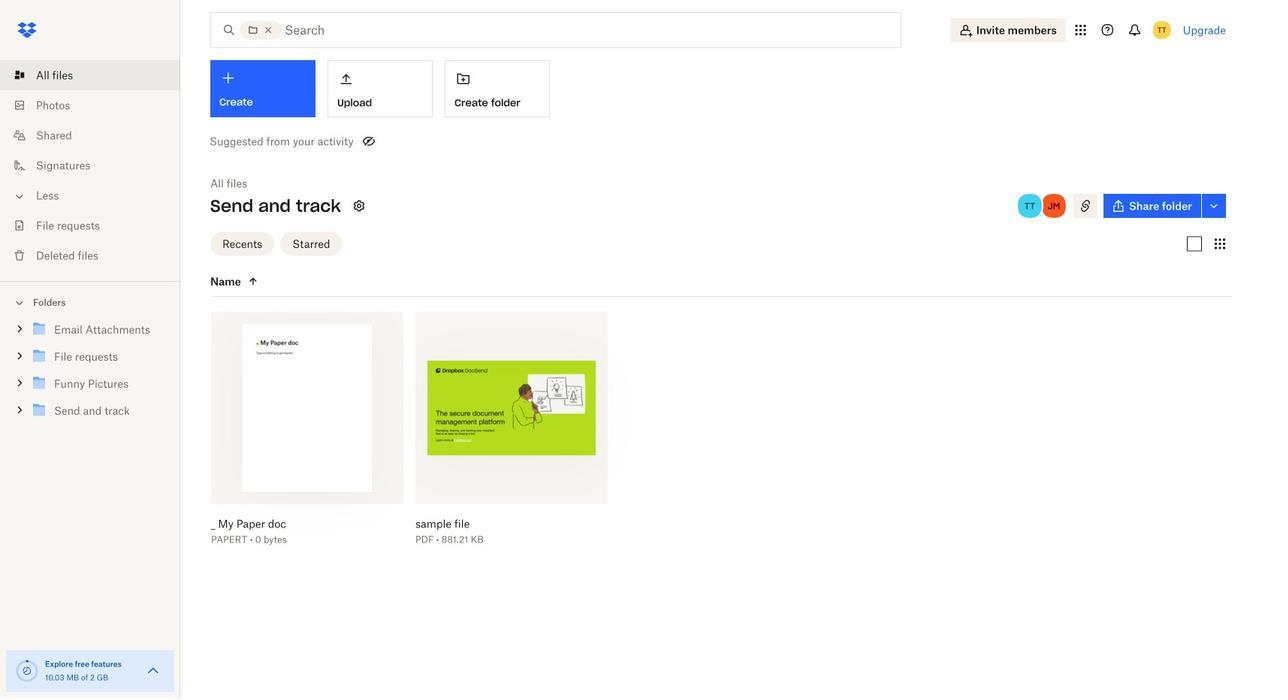 Task type: describe. For each thing, give the bounding box(es) containing it.
quota usage image
[[15, 659, 39, 683]]

file, sample file.pdf row
[[410, 312, 608, 555]]

dropbox image
[[12, 15, 42, 45]]

less image
[[12, 189, 27, 204]]

quota usage progress bar
[[15, 659, 39, 683]]

file, _ my paper doc.papert row
[[205, 312, 404, 555]]

folder settings image
[[350, 197, 368, 215]]



Task type: locate. For each thing, give the bounding box(es) containing it.
list
[[0, 51, 180, 281]]

Search in folder "Send and track" text field
[[285, 21, 870, 39]]

group
[[0, 313, 180, 435]]

list item
[[0, 60, 180, 90]]



Task type: vqa. For each thing, say whether or not it's contained in the screenshot.
Quota usage icon
yes



